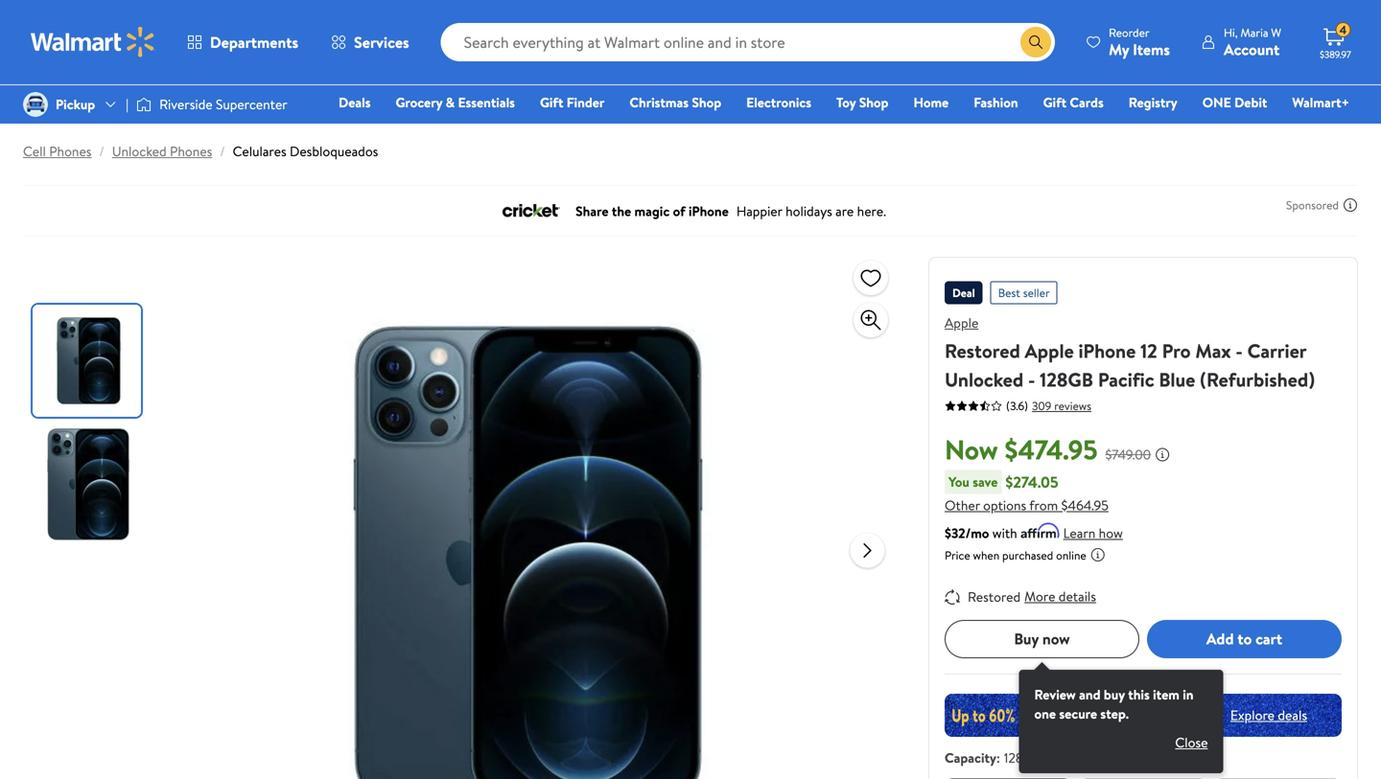Task type: vqa. For each thing, say whether or not it's contained in the screenshot.
Seasonal decor "link"
no



Task type: describe. For each thing, give the bounding box(es) containing it.
celulares
[[233, 142, 286, 161]]

128gb inside apple restored apple iphone 12 pro max - carrier unlocked - 128gb pacific blue (refurbished)
[[1040, 366, 1093, 393]]

$749.00
[[1105, 445, 1151, 464]]

$32/mo with
[[945, 524, 1017, 543]]

1 vertical spatial restored
[[968, 588, 1021, 607]]

pickup
[[56, 95, 95, 114]]

unlocked phones link
[[112, 142, 212, 161]]

to
[[1238, 629, 1252, 650]]

add to cart button
[[1147, 620, 1342, 659]]

up to sixty percent off deals. shop now. image
[[945, 694, 1342, 737]]

learn how
[[1063, 524, 1123, 543]]

pacific
[[1098, 366, 1154, 393]]

deals
[[339, 93, 371, 112]]

buy now
[[1014, 629, 1070, 650]]

electronics
[[746, 93, 811, 112]]

2 list item from the left
[[1076, 775, 1211, 780]]

buy
[[1104, 685, 1125, 704]]

fashion link
[[965, 92, 1027, 113]]

&
[[446, 93, 455, 112]]

max
[[1195, 338, 1231, 364]]

you
[[949, 473, 970, 491]]

walmart image
[[31, 27, 155, 58]]

explore deals
[[1230, 706, 1307, 725]]

deals
[[1278, 706, 1307, 725]]

you save $274.05 other options from $464.95
[[945, 472, 1109, 515]]

grocery & essentials link
[[387, 92, 524, 113]]

1 phones from the left
[[49, 142, 92, 161]]

gift for gift finder
[[540, 93, 563, 112]]

departments button
[[171, 19, 315, 65]]

restored apple iphone 12 pro max - carrier unlocked - 128gb pacific blue (refurbished) - image 1 of 2 image
[[33, 305, 145, 417]]

ad disclaimer and feedback image
[[1343, 198, 1358, 213]]

when
[[973, 547, 1000, 564]]

one debit link
[[1194, 92, 1276, 113]]

cards
[[1070, 93, 1104, 112]]

search icon image
[[1028, 35, 1044, 50]]

best seller
[[998, 285, 1050, 301]]

grocery
[[396, 93, 442, 112]]

$274.05
[[1006, 472, 1058, 493]]

0 horizontal spatial -
[[1028, 366, 1035, 393]]

blue
[[1159, 366, 1195, 393]]

walmart+
[[1292, 93, 1349, 112]]

riverside supercenter
[[159, 95, 287, 114]]

(refurbished)
[[1200, 366, 1315, 393]]

toy
[[836, 93, 856, 112]]

riverside
[[159, 95, 213, 114]]

restored apple iphone 12 pro max - carrier unlocked - 128gb pacific blue (refurbished) image
[[221, 257, 835, 780]]

price
[[945, 547, 970, 564]]

next media item image
[[856, 539, 879, 562]]

Search search field
[[441, 23, 1055, 61]]

$32/mo
[[945, 524, 989, 543]]

gift cards
[[1043, 93, 1104, 112]]

shop for christmas shop
[[692, 93, 721, 112]]

gift finder link
[[531, 92, 613, 113]]

1 list item from the left
[[941, 775, 1076, 780]]

how
[[1099, 524, 1123, 543]]

(3.6) 309 reviews
[[1006, 398, 1091, 414]]

options
[[983, 496, 1026, 515]]

cell phones / unlocked phones / celulares desbloqueados
[[23, 142, 378, 161]]

with
[[992, 524, 1017, 543]]

review
[[1034, 685, 1076, 704]]

other
[[945, 496, 980, 515]]

finder
[[567, 93, 605, 112]]

grocery & essentials
[[396, 93, 515, 112]]

close
[[1175, 733, 1208, 752]]

309 reviews link
[[1028, 398, 1091, 414]]

unlocked inside apple restored apple iphone 12 pro max - carrier unlocked - 128gb pacific blue (refurbished)
[[945, 366, 1023, 393]]

one
[[1034, 705, 1056, 723]]

12
[[1140, 338, 1157, 364]]

fashion
[[974, 93, 1018, 112]]

hi, maria w account
[[1224, 24, 1281, 60]]

more details button
[[1024, 582, 1096, 613]]

1 horizontal spatial apple
[[1025, 338, 1074, 364]]

more details
[[1024, 588, 1096, 606]]

now
[[1042, 629, 1070, 650]]

services button
[[315, 19, 425, 65]]

supercenter
[[216, 95, 287, 114]]

zoom image modal image
[[859, 309, 882, 332]]

secure
[[1059, 705, 1097, 723]]

review and buy this item in one secure step.
[[1034, 685, 1194, 723]]

price when purchased online
[[945, 547, 1086, 564]]

christmas
[[629, 93, 689, 112]]

cart
[[1256, 629, 1282, 650]]



Task type: locate. For each thing, give the bounding box(es) containing it.
0 horizontal spatial shop
[[692, 93, 721, 112]]

4
[[1339, 22, 1347, 38]]

capacity list
[[941, 775, 1346, 780]]

0 horizontal spatial /
[[99, 142, 104, 161]]

- up 309
[[1028, 366, 1035, 393]]

w
[[1271, 24, 1281, 41]]

gift for gift cards
[[1043, 93, 1067, 112]]

iphone
[[1079, 338, 1136, 364]]

add to favorites list, restored apple iphone 12 pro max - carrier unlocked - 128gb pacific blue (refurbished) image
[[859, 266, 882, 290]]

hi,
[[1224, 24, 1238, 41]]

add
[[1206, 629, 1234, 650]]

shop right toy
[[859, 93, 889, 112]]

2 / from the left
[[220, 142, 225, 161]]

apple down deal
[[945, 314, 979, 332]]

1 horizontal spatial gift
[[1043, 93, 1067, 112]]

electronics link
[[738, 92, 820, 113]]

1 horizontal spatial phones
[[170, 142, 212, 161]]

$389.97
[[1320, 48, 1351, 61]]

shop for toy shop
[[859, 93, 889, 112]]

unlocked down |
[[112, 142, 167, 161]]

0 vertical spatial -
[[1236, 338, 1243, 364]]

1 vertical spatial apple
[[1025, 338, 1074, 364]]

0 horizontal spatial phones
[[49, 142, 92, 161]]

0 horizontal spatial apple
[[945, 314, 979, 332]]

apple up (3.6) 309 reviews
[[1025, 338, 1074, 364]]

apple
[[945, 314, 979, 332], [1025, 338, 1074, 364]]

one debit
[[1202, 93, 1267, 112]]

details
[[1059, 588, 1096, 606]]

phones right cell
[[49, 142, 92, 161]]

registry link
[[1120, 92, 1186, 113]]

1 vertical spatial -
[[1028, 366, 1035, 393]]

list item down the close button
[[1076, 775, 1211, 780]]

gift finder
[[540, 93, 605, 112]]

purchased
[[1002, 547, 1053, 564]]

deal
[[952, 285, 975, 301]]

online
[[1056, 547, 1086, 564]]

list item down explore deals
[[1211, 775, 1346, 780]]

item
[[1153, 685, 1180, 704]]

list item down :
[[941, 775, 1076, 780]]

account
[[1224, 39, 1280, 60]]

home link
[[905, 92, 957, 113]]

departments
[[210, 32, 298, 53]]

cell
[[23, 142, 46, 161]]

reviews
[[1054, 398, 1091, 414]]

items
[[1133, 39, 1170, 60]]

unlocked up (3.6)
[[945, 366, 1023, 393]]

0 vertical spatial apple
[[945, 314, 979, 332]]

save
[[973, 473, 998, 491]]

0 vertical spatial unlocked
[[112, 142, 167, 161]]

capacity : 128gb
[[945, 749, 1041, 767]]

:
[[996, 749, 1000, 767]]

learn
[[1063, 524, 1096, 543]]

now $474.95
[[945, 431, 1098, 469]]

2 gift from the left
[[1043, 93, 1067, 112]]

restored apple iphone 12 pro max - carrier unlocked - 128gb pacific blue (refurbished) - image 2 of 2 image
[[33, 429, 145, 541]]

essentials
[[458, 93, 515, 112]]

2 phones from the left
[[170, 142, 212, 161]]

2 shop from the left
[[859, 93, 889, 112]]

capacity
[[945, 749, 996, 767]]

explore deals link
[[1223, 699, 1315, 733]]

best
[[998, 285, 1020, 301]]

0 vertical spatial restored
[[945, 338, 1020, 364]]

gift cards link
[[1034, 92, 1112, 113]]

/ left celulares
[[220, 142, 225, 161]]

learn more about strikethrough prices image
[[1155, 447, 1170, 463]]

shop right christmas
[[692, 93, 721, 112]]

1 horizontal spatial /
[[220, 142, 225, 161]]

registry
[[1129, 93, 1177, 112]]

carrier
[[1247, 338, 1306, 364]]

phones
[[49, 142, 92, 161], [170, 142, 212, 161]]

learn how button
[[1063, 523, 1123, 544]]

pro
[[1162, 338, 1191, 364]]

1 horizontal spatial shop
[[859, 93, 889, 112]]

reorder
[[1109, 24, 1149, 41]]

309
[[1032, 398, 1051, 414]]

1 shop from the left
[[692, 93, 721, 112]]

list item
[[941, 775, 1076, 780], [1076, 775, 1211, 780], [1211, 775, 1346, 780]]

shop
[[692, 93, 721, 112], [859, 93, 889, 112]]

toy shop link
[[828, 92, 897, 113]]

sponsored
[[1286, 197, 1339, 213]]

 image
[[136, 95, 152, 114]]

toy shop
[[836, 93, 889, 112]]

1 gift from the left
[[540, 93, 563, 112]]

gift left cards
[[1043, 93, 1067, 112]]

now
[[945, 431, 998, 469]]

0 horizontal spatial gift
[[540, 93, 563, 112]]

1 horizontal spatial -
[[1236, 338, 1243, 364]]

unlocked
[[112, 142, 167, 161], [945, 366, 1023, 393]]

phones down riverside
[[170, 142, 212, 161]]

1 vertical spatial unlocked
[[945, 366, 1023, 393]]

3 list item from the left
[[1211, 775, 1346, 780]]

deals link
[[330, 92, 379, 113]]

more
[[1024, 588, 1055, 606]]

gift
[[540, 93, 563, 112], [1043, 93, 1067, 112]]

0 vertical spatial 128gb
[[1040, 366, 1093, 393]]

seller
[[1023, 285, 1050, 301]]

restored inside apple restored apple iphone 12 pro max - carrier unlocked - 128gb pacific blue (refurbished)
[[945, 338, 1020, 364]]

legal information image
[[1090, 547, 1106, 563]]

gift left finder
[[540, 93, 563, 112]]

Walmart Site-Wide search field
[[441, 23, 1055, 61]]

- right max
[[1236, 338, 1243, 364]]

/ right cell phones link
[[99, 142, 104, 161]]

affirm image
[[1021, 523, 1059, 538]]

add to cart
[[1206, 629, 1282, 650]]

and
[[1079, 685, 1101, 704]]

|
[[126, 95, 129, 114]]

cell phones link
[[23, 142, 92, 161]]

128gb right :
[[1004, 749, 1041, 767]]

$474.95
[[1005, 431, 1098, 469]]

this
[[1128, 685, 1150, 704]]

one
[[1202, 93, 1231, 112]]

(3.6)
[[1006, 398, 1028, 414]]

1 horizontal spatial unlocked
[[945, 366, 1023, 393]]

buy now button
[[945, 620, 1139, 659]]

apple restored apple iphone 12 pro max - carrier unlocked - 128gb pacific blue (refurbished)
[[945, 314, 1315, 393]]

from
[[1029, 496, 1058, 515]]

debit
[[1234, 93, 1267, 112]]

close button
[[1160, 728, 1223, 758]]

128gb up reviews
[[1040, 366, 1093, 393]]

1 / from the left
[[99, 142, 104, 161]]

my
[[1109, 39, 1129, 60]]

0 horizontal spatial unlocked
[[112, 142, 167, 161]]

 image
[[23, 92, 48, 117]]

restored down apple link
[[945, 338, 1020, 364]]

restored down when
[[968, 588, 1021, 607]]

christmas shop link
[[621, 92, 730, 113]]

gift inside "link"
[[1043, 93, 1067, 112]]

1 vertical spatial 128gb
[[1004, 749, 1041, 767]]

other options from $464.95 button
[[945, 496, 1109, 515]]

services
[[354, 32, 409, 53]]

home
[[913, 93, 949, 112]]

desbloqueados
[[290, 142, 378, 161]]

celulares desbloqueados link
[[233, 142, 378, 161]]



